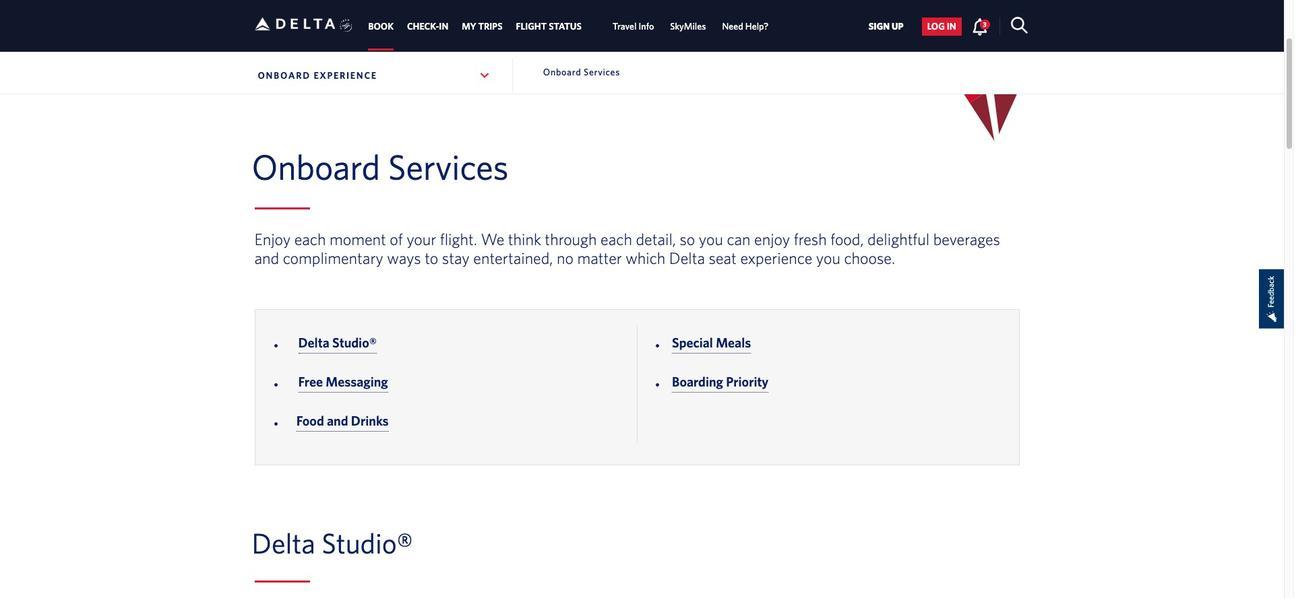 Task type: locate. For each thing, give the bounding box(es) containing it.
meals
[[716, 335, 751, 351]]

complimentary
[[283, 249, 383, 268]]

1 horizontal spatial services
[[584, 67, 620, 78]]

1 vertical spatial and
[[327, 413, 348, 429]]

services
[[584, 67, 620, 78], [388, 146, 509, 187]]

stay
[[442, 249, 470, 268]]

each left detail,
[[601, 230, 632, 249]]

my trips link
[[462, 14, 503, 39]]

and left complimentary
[[254, 249, 279, 268]]

free
[[298, 374, 323, 390]]

to
[[425, 249, 438, 268]]

of
[[390, 230, 403, 249]]

in
[[947, 21, 956, 32]]

0 horizontal spatial each
[[294, 230, 326, 249]]

studio®
[[332, 335, 377, 351], [322, 527, 413, 560]]

2 each from the left
[[601, 230, 632, 249]]

0 horizontal spatial you
[[699, 230, 723, 249]]

delightful
[[868, 230, 930, 249]]

3
[[983, 20, 987, 28]]

3 link
[[972, 17, 990, 35]]

you
[[699, 230, 723, 249], [816, 249, 840, 268]]

delta
[[669, 249, 705, 268], [298, 335, 329, 351], [252, 527, 315, 560]]

1 each from the left
[[294, 230, 326, 249]]

food and drinks link
[[296, 413, 389, 432]]

onboard experience
[[258, 70, 377, 81]]

delta studio®
[[298, 335, 377, 351], [252, 527, 419, 560]]

1 vertical spatial onboard services
[[252, 146, 509, 187]]

onboard
[[543, 67, 581, 78], [258, 70, 311, 81], [252, 146, 380, 187]]

you left choose.
[[816, 249, 840, 268]]

onboard services inside main content
[[252, 146, 509, 187]]

1 vertical spatial studio®
[[322, 527, 413, 560]]

onboard experience button
[[254, 59, 494, 92]]

onboard inside onboard services main content
[[252, 146, 380, 187]]

help?
[[745, 21, 769, 32]]

tab list containing book
[[362, 0, 777, 51]]

food,
[[831, 230, 864, 249]]

0 horizontal spatial services
[[388, 146, 509, 187]]

1 vertical spatial delta
[[298, 335, 329, 351]]

special
[[672, 335, 713, 351]]

status
[[549, 21, 582, 32]]

and inside 'link'
[[327, 413, 348, 429]]

0 vertical spatial and
[[254, 249, 279, 268]]

onboard inside dropdown button
[[258, 70, 311, 81]]

need
[[722, 21, 743, 32]]

through
[[545, 230, 597, 249]]

messaging
[[326, 374, 388, 390]]

my
[[462, 21, 476, 32]]

book
[[368, 21, 394, 32]]

onboard services
[[543, 67, 620, 78], [252, 146, 509, 187]]

tab list
[[362, 0, 777, 51]]

my trips
[[462, 21, 503, 32]]

skymiles link
[[670, 14, 706, 39]]

so
[[680, 230, 695, 249]]

flight status
[[516, 21, 582, 32]]

1 horizontal spatial each
[[601, 230, 632, 249]]

2 vertical spatial delta
[[252, 527, 315, 560]]

each
[[294, 230, 326, 249], [601, 230, 632, 249]]

sign up
[[869, 21, 904, 32]]

1 horizontal spatial onboard services
[[543, 67, 620, 78]]

delta studio® link
[[298, 335, 377, 354]]

special meals link
[[672, 335, 751, 354]]

0 vertical spatial delta
[[669, 249, 705, 268]]

food and drinks
[[296, 413, 389, 429]]

your
[[407, 230, 436, 249]]

check-in
[[407, 21, 448, 32]]

0 horizontal spatial and
[[254, 249, 279, 268]]

0 vertical spatial delta studio®
[[298, 335, 377, 351]]

0 horizontal spatial onboard services
[[252, 146, 509, 187]]

travel info link
[[613, 14, 654, 39]]

1 horizontal spatial and
[[327, 413, 348, 429]]

you right the so
[[699, 230, 723, 249]]

seat
[[709, 249, 737, 268]]

and right food
[[327, 413, 348, 429]]

services inside main content
[[388, 146, 509, 187]]

1 vertical spatial services
[[388, 146, 509, 187]]

each right "enjoy"
[[294, 230, 326, 249]]

and
[[254, 249, 279, 268], [327, 413, 348, 429]]

we
[[481, 230, 504, 249]]

travel info
[[613, 21, 654, 32]]



Task type: vqa. For each thing, say whether or not it's contained in the screenshot.
the Enjoy
yes



Task type: describe. For each thing, give the bounding box(es) containing it.
choose.
[[844, 249, 895, 268]]

enjoy
[[754, 230, 790, 249]]

need help?
[[722, 21, 769, 32]]

and inside the enjoy each moment of your flight. we think through each detail, so you can enjoy fresh food, delightful beverages and complimentary ways to stay entertained, no matter which delta seat experience you choose.
[[254, 249, 279, 268]]

book link
[[368, 14, 394, 39]]

can
[[727, 230, 751, 249]]

boarding priority
[[672, 374, 769, 390]]

info
[[639, 21, 654, 32]]

drinks
[[351, 413, 389, 429]]

delta air lines image
[[254, 3, 335, 45]]

log in button
[[922, 17, 962, 36]]

experience
[[740, 249, 812, 268]]

delta inside the enjoy each moment of your flight. we think through each detail, so you can enjoy fresh food, delightful beverages and complimentary ways to stay entertained, no matter which delta seat experience you choose.
[[669, 249, 705, 268]]

sign up link
[[863, 17, 909, 36]]

priority
[[726, 374, 769, 390]]

skyteam image
[[340, 5, 353, 47]]

experience
[[314, 70, 377, 81]]

enjoy each moment of your flight. we think through each detail, so you can enjoy fresh food, delightful beverages and complimentary ways to stay entertained, no matter which delta seat experience you choose.
[[254, 230, 1000, 268]]

sign
[[869, 21, 890, 32]]

check-
[[407, 21, 439, 32]]

0 vertical spatial services
[[584, 67, 620, 78]]

1 horizontal spatial you
[[816, 249, 840, 268]]

boarding priority link
[[672, 374, 769, 393]]

fresh
[[794, 230, 827, 249]]

free messaging
[[298, 374, 388, 390]]

1 vertical spatial delta studio®
[[252, 527, 419, 560]]

enjoy
[[254, 230, 291, 249]]

log in
[[927, 21, 956, 32]]

onboard services main content
[[0, 146, 1284, 599]]

detail,
[[636, 230, 676, 249]]

0 vertical spatial onboard services
[[543, 67, 620, 78]]

skymiles
[[670, 21, 706, 32]]

flight.
[[440, 230, 477, 249]]

in
[[439, 21, 448, 32]]

moment
[[330, 230, 386, 249]]

matter
[[577, 249, 622, 268]]

beverages
[[933, 230, 1000, 249]]

check-in link
[[407, 14, 448, 39]]

travel
[[613, 21, 637, 32]]

ways
[[387, 249, 421, 268]]

food
[[296, 413, 324, 429]]

log
[[927, 21, 945, 32]]

flight status link
[[516, 14, 582, 39]]

flight
[[516, 21, 547, 32]]

up
[[892, 21, 904, 32]]

no
[[557, 249, 574, 268]]

which
[[626, 249, 666, 268]]

boarding
[[672, 374, 723, 390]]

need help? link
[[722, 14, 769, 39]]

think
[[508, 230, 541, 249]]

0 vertical spatial studio®
[[332, 335, 377, 351]]

trips
[[478, 21, 503, 32]]

entertained,
[[473, 249, 553, 268]]

free messaging link
[[298, 374, 388, 393]]

special meals
[[672, 335, 751, 351]]



